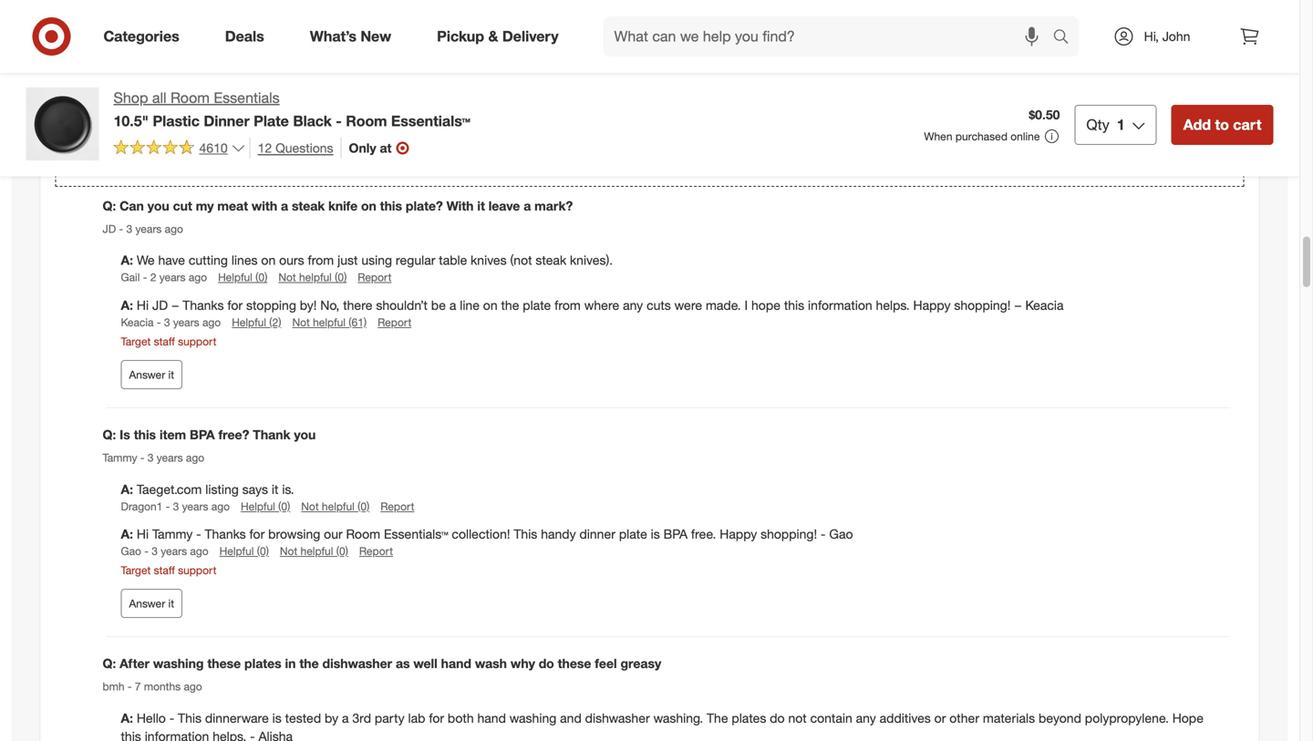 Task type: locate. For each thing, give the bounding box(es) containing it.
washing
[[153, 656, 204, 672], [510, 710, 557, 726]]

1 horizontal spatial steak
[[536, 252, 566, 268]]

thanks for –
[[183, 297, 224, 313]]

4 a: from the top
[[121, 526, 133, 542]]

1 support from the top
[[178, 335, 217, 348]]

2 vertical spatial not helpful  (0) button
[[280, 543, 348, 559]]

2 a: from the top
[[121, 297, 133, 313]]

washing inside the q: after washing these plates in the dishwasher as well hand wash why do these feel greasy bmh - 7 months ago
[[153, 656, 204, 672]]

q: inside q: is this item bpa free? thank you tammy - 3 years ago
[[103, 427, 116, 443]]

leave
[[489, 198, 520, 214]]

q: up bmh
[[103, 656, 116, 672]]

1 horizontal spatial dishwasher
[[585, 710, 650, 726]]

this right is
[[134, 427, 156, 443]]

inches
[[299, 30, 336, 46], [425, 30, 462, 46], [539, 30, 576, 46]]

3 for keacia
[[164, 315, 170, 329]]

a right leave
[[524, 198, 531, 214]]

hand right well at the left of page
[[441, 656, 471, 672]]

3 q: from the top
[[103, 656, 116, 672]]

any left cuts on the top of the page
[[623, 297, 643, 313]]

any right contain
[[856, 710, 876, 726]]

add
[[1183, 116, 1211, 133]]

ready
[[902, 67, 934, 83]]

1 vertical spatial purchased
[[956, 129, 1008, 143]]

1 horizontal spatial in
[[1097, 48, 1107, 64]]

do
[[539, 656, 554, 672], [770, 710, 785, 726]]

inches right the 10.48
[[299, 30, 336, 46]]

0 horizontal spatial information
[[145, 728, 209, 741]]

answer it down gao - 3 years ago
[[129, 597, 174, 611]]

staff
[[154, 335, 175, 348], [154, 564, 175, 577]]

bpa left free.
[[664, 526, 688, 542]]

0 horizontal spatial is
[[272, 710, 282, 726]]

0 horizontal spatial the
[[299, 656, 319, 672]]

0 vertical spatial happy
[[913, 297, 951, 313]]

years inside q: is this item bpa free? thank you tammy - 3 years ago
[[157, 451, 183, 465]]

1 vertical spatial target
[[121, 335, 151, 348]]

0 horizontal spatial hand
[[441, 656, 471, 672]]

2 staff from the top
[[154, 564, 175, 577]]

0 vertical spatial not helpful  (0) button
[[278, 270, 347, 285]]

3 a: from the top
[[121, 481, 133, 497]]

information inside hello - this dinnerware is tested by a 3rd party lab for both hand washing and dishwasher washing. the plates do not contain any additives or other materials beyond polypropylene. hope this information helps. - alisha
[[145, 728, 209, 741]]

hi down dragon1 on the left bottom of page
[[137, 526, 149, 542]]

to inside return details this item can be returned to any target store or target.com. this item must be returned within 365 days of the date it was purchased in store, shipped, delivered by a shipt shopper, or made ready for pickup.
[[831, 30, 842, 46]]

item left can
[[708, 30, 733, 46]]

helps.
[[876, 297, 910, 313], [213, 728, 246, 741]]

staff for jd
[[154, 335, 175, 348]]

1 horizontal spatial the
[[501, 297, 519, 313]]

2 horizontal spatial on
[[483, 297, 498, 313]]

1 vertical spatial on
[[261, 252, 276, 268]]

2 vertical spatial helpful  (0)
[[219, 544, 269, 558]]

purchased down search
[[1033, 48, 1094, 64]]

item up delivered
[[708, 48, 733, 64]]

1 vertical spatial answer
[[129, 597, 165, 611]]

by
[[737, 67, 750, 83], [325, 710, 338, 726]]

happy
[[913, 297, 951, 313], [720, 526, 757, 542]]

2 vertical spatial target
[[121, 564, 151, 577]]

store,
[[1111, 48, 1142, 64]]

0 horizontal spatial gao
[[121, 544, 141, 558]]

1 vertical spatial helps.
[[213, 728, 246, 741]]

1 horizontal spatial keacia
[[1025, 297, 1064, 313]]

1 vertical spatial information
[[145, 728, 209, 741]]

on inside q: can you cut my meat with a steak knife on this plate?  with it leave a mark? jd - 3 years ago
[[361, 198, 376, 214]]

0 horizontal spatial these
[[207, 656, 241, 672]]

helpful for gail - 2 years ago
[[299, 271, 332, 284]]

for right lab on the left
[[429, 710, 444, 726]]

this right hello
[[178, 710, 202, 726]]

steak left knife
[[292, 198, 325, 214]]

steak inside q: can you cut my meat with a steak knife on this plate?  with it leave a mark? jd - 3 years ago
[[292, 198, 325, 214]]

mark?
[[535, 198, 573, 214]]

12 questions
[[258, 140, 333, 156]]

1 horizontal spatial plate
[[619, 526, 647, 542]]

1 horizontal spatial on
[[361, 198, 376, 214]]

0 horizontal spatial in
[[285, 656, 296, 672]]

is left free.
[[651, 526, 660, 542]]

1 horizontal spatial x
[[500, 30, 507, 46]]

1 horizontal spatial do
[[770, 710, 785, 726]]

plates right the
[[732, 710, 766, 726]]

2 q: from the top
[[103, 427, 116, 443]]

0 vertical spatial target staff support
[[121, 335, 217, 348]]

this down hello
[[121, 728, 141, 741]]

by down must
[[737, 67, 750, 83]]

x left 10.64
[[379, 30, 386, 46]]

1 vertical spatial not helpful  (0)
[[301, 500, 370, 513]]

plate
[[523, 297, 551, 313], [619, 526, 647, 542]]

item inside q: is this item bpa free? thank you tammy - 3 years ago
[[160, 427, 186, 443]]

2 x from the left
[[500, 30, 507, 46]]

there
[[343, 297, 372, 313]]

x right &
[[500, 30, 507, 46]]

1 vertical spatial item
[[708, 48, 733, 64]]

1 vertical spatial jd
[[152, 297, 168, 313]]

add to cart
[[1183, 116, 1262, 133]]

shipped,
[[1146, 48, 1195, 64]]

1 vertical spatial thanks
[[205, 526, 246, 542]]

ours
[[279, 252, 304, 268]]

q:
[[103, 198, 116, 214], [103, 427, 116, 443], [103, 656, 116, 672]]

3 down can
[[126, 222, 132, 236]]

1 vertical spatial keacia
[[121, 315, 154, 329]]

a: down gail
[[121, 297, 133, 313]]

1 – from the left
[[171, 297, 179, 313]]

not helpful  (0) for by!
[[278, 271, 347, 284]]

essentials™ inside shop all room essentials 10.5" plastic dinner plate black - room essentials™
[[391, 112, 470, 130]]

1 vertical spatial helpful  (0) button
[[241, 499, 290, 514]]

0 vertical spatial support
[[178, 335, 217, 348]]

target staff support down gao - 3 years ago
[[121, 564, 217, 577]]

this up delivered
[[681, 48, 704, 64]]

not helpful  (0) button up our on the left bottom of page
[[301, 499, 370, 514]]

for left browsing
[[249, 526, 265, 542]]

1 horizontal spatial hand
[[477, 710, 506, 726]]

1 target staff support from the top
[[121, 335, 217, 348]]

0 vertical spatial jd
[[103, 222, 116, 236]]

3 up taeget.com
[[148, 451, 154, 465]]

information right hope
[[808, 297, 872, 313]]

inches left width
[[425, 30, 462, 46]]

1 vertical spatial hi
[[137, 526, 149, 542]]

ago up a: taeget.com listing says it is.
[[186, 451, 204, 465]]

1 x from the left
[[379, 30, 386, 46]]

0 vertical spatial gao
[[829, 526, 853, 542]]

target for hi tammy - thanks for browsing our room essentials™ collection! this handy dinner plate is bpa free. happy shopping! - gao
[[121, 564, 151, 577]]

what's
[[310, 27, 356, 45]]

q&a (12) button
[[55, 129, 1244, 187]]

answer it button
[[121, 360, 182, 389], [121, 589, 182, 618]]

0 vertical spatial the
[[946, 48, 964, 64]]

1 vertical spatial room
[[346, 112, 387, 130]]

0 vertical spatial do
[[539, 656, 554, 672]]

- inside the q: after washing these plates in the dishwasher as well hand wash why do these feel greasy bmh - 7 months ago
[[128, 680, 132, 694]]

not helpful  (0) for our
[[301, 500, 370, 513]]

0 horizontal spatial happy
[[720, 526, 757, 542]]

plate?
[[406, 198, 443, 214]]

0 vertical spatial answer it
[[129, 368, 174, 382]]

target down keacia - 3 years ago
[[121, 335, 151, 348]]

1 vertical spatial dishwasher
[[585, 710, 650, 726]]

a: down dragon1 on the left bottom of page
[[121, 526, 133, 542]]

1 vertical spatial happy
[[720, 526, 757, 542]]

0 vertical spatial on
[[361, 198, 376, 214]]

a right with
[[281, 198, 288, 214]]

not helpful  (0) button down ours
[[278, 270, 347, 285]]

2 vertical spatial or
[[934, 710, 946, 726]]

q: inside q: can you cut my meat with a steak knife on this plate?  with it leave a mark? jd - 3 years ago
[[103, 198, 116, 214]]

plates up the dinnerware
[[244, 656, 281, 672]]

3 down taeget.com
[[173, 500, 179, 513]]

report for dragon1 - 3 years ago
[[381, 500, 414, 513]]

helpful  (0) button for lines
[[218, 270, 267, 285]]

$0.50
[[1029, 107, 1060, 123]]

do inside the q: after washing these plates in the dishwasher as well hand wash why do these feel greasy bmh - 7 months ago
[[539, 656, 554, 672]]

years inside q: can you cut my meat with a steak knife on this plate?  with it leave a mark? jd - 3 years ago
[[135, 222, 162, 236]]

a
[[754, 67, 761, 83], [281, 198, 288, 214], [524, 198, 531, 214], [449, 297, 456, 313], [342, 710, 349, 726]]

image of 10.5" plastic dinner plate black - room essentials™ image
[[26, 88, 99, 160]]

answer for tammy
[[129, 597, 165, 611]]

the right "line"
[[501, 297, 519, 313]]

helpful inside 'button'
[[313, 315, 346, 329]]

pickup & delivery
[[437, 27, 559, 45]]

or down within on the right top of the page
[[851, 67, 862, 83]]

length
[[340, 30, 376, 46]]

support down keacia - 3 years ago
[[178, 335, 217, 348]]

pickup.
[[956, 67, 997, 83]]

a down must
[[754, 67, 761, 83]]

2 answer from the top
[[129, 597, 165, 611]]

helpful for gail - 2 years ago
[[218, 271, 252, 284]]

years
[[135, 222, 162, 236], [159, 271, 186, 284], [173, 315, 199, 329], [157, 451, 183, 465], [182, 500, 208, 513], [161, 544, 187, 558]]

qty 1
[[1086, 116, 1125, 133]]

1 vertical spatial plates
[[732, 710, 766, 726]]

target up 365
[[870, 30, 904, 46]]

can
[[736, 30, 757, 46]]

1 vertical spatial do
[[770, 710, 785, 726]]

keacia
[[1025, 297, 1064, 313], [121, 315, 154, 329]]

1 horizontal spatial tammy
[[152, 526, 193, 542]]

knife
[[328, 198, 358, 214]]

dishwasher inside hello - this dinnerware is tested by a 3rd party lab for both hand washing and dishwasher washing. the plates do not contain any additives or other materials beyond polypropylene. hope this information helps. - alisha
[[585, 710, 650, 726]]

a: up dragon1 on the left bottom of page
[[121, 481, 133, 497]]

0 vertical spatial purchased
[[1033, 48, 1094, 64]]

target inside return details this item can be returned to any target store or target.com. this item must be returned within 365 days of the date it was purchased in store, shipped, delivered by a shipt shopper, or made ready for pickup.
[[870, 30, 904, 46]]

1 inches from the left
[[299, 30, 336, 46]]

years for keacia
[[173, 315, 199, 329]]

1 vertical spatial tammy
[[152, 526, 193, 542]]

0 horizontal spatial –
[[171, 297, 179, 313]]

target staff support down keacia - 3 years ago
[[121, 335, 217, 348]]

0 horizontal spatial plates
[[244, 656, 281, 672]]

not helpful  (0) down ours
[[278, 271, 347, 284]]

in inside the q: after washing these plates in the dishwasher as well hand wash why do these feel greasy bmh - 7 months ago
[[285, 656, 296, 672]]

within
[[839, 48, 872, 64]]

helpful  (0) for lines
[[218, 271, 267, 284]]

hope
[[1172, 710, 1204, 726]]

1 answer it from the top
[[129, 368, 174, 382]]

the inside the q: after washing these plates in the dishwasher as well hand wash why do these feel greasy bmh - 7 months ago
[[299, 656, 319, 672]]

dishwasher
[[322, 656, 392, 672], [585, 710, 650, 726]]

washing left and
[[510, 710, 557, 726]]

2 answer it from the top
[[129, 597, 174, 611]]

years up taeget.com
[[157, 451, 183, 465]]

not for keacia - 3 years ago
[[292, 315, 310, 329]]

answer for jd
[[129, 368, 165, 382]]

our
[[324, 526, 343, 542]]

a: hi tammy - thanks for browsing our room essentials™ collection! this handy dinner plate is bpa free. happy shopping! - gao
[[121, 526, 853, 542]]

2 answer it button from the top
[[121, 589, 182, 618]]

not helpful  (0) button for our
[[301, 499, 370, 514]]

support for –
[[178, 335, 217, 348]]

2 support from the top
[[178, 564, 217, 577]]

wash
[[475, 656, 507, 672]]

2 target staff support from the top
[[121, 564, 217, 577]]

1 vertical spatial washing
[[510, 710, 557, 726]]

What can we help you find? suggestions appear below search field
[[603, 16, 1057, 57]]

0 vertical spatial plate
[[523, 297, 551, 313]]

ago down the dragon1 - 3 years ago
[[190, 544, 208, 558]]

thanks up keacia - 3 years ago
[[183, 297, 224, 313]]

target
[[870, 30, 904, 46], [121, 335, 151, 348], [121, 564, 151, 577]]

staff down keacia - 3 years ago
[[154, 335, 175, 348]]

gail
[[121, 271, 140, 284]]

do inside hello - this dinnerware is tested by a 3rd party lab for both hand washing and dishwasher washing. the plates do not contain any additives or other materials beyond polypropylene. hope this information helps. - alisha
[[770, 710, 785, 726]]

1 hi from the top
[[137, 297, 149, 313]]

plates inside the q: after washing these plates in the dishwasher as well hand wash why do these feel greasy bmh - 7 months ago
[[244, 656, 281, 672]]

3 inside q: is this item bpa free? thank you tammy - 3 years ago
[[148, 451, 154, 465]]

0 horizontal spatial do
[[539, 656, 554, 672]]

1 horizontal spatial these
[[558, 656, 591, 672]]

in inside return details this item can be returned to any target store or target.com. this item must be returned within 365 days of the date it was purchased in store, shipped, delivered by a shipt shopper, or made ready for pickup.
[[1097, 48, 1107, 64]]

years for gail
[[159, 271, 186, 284]]

0 vertical spatial washing
[[153, 656, 204, 672]]

in left the store,
[[1097, 48, 1107, 64]]

to right add
[[1215, 116, 1229, 133]]

you left cut at the top of page
[[147, 198, 169, 214]]

2 – from the left
[[1014, 297, 1022, 313]]

1 vertical spatial support
[[178, 564, 217, 577]]

only at
[[349, 140, 392, 156]]

answer it button down gao - 3 years ago
[[121, 589, 182, 618]]

this left handy
[[514, 526, 537, 542]]

a: up gail
[[121, 252, 133, 268]]

–
[[171, 297, 179, 313], [1014, 297, 1022, 313]]

is
[[651, 526, 660, 542], [272, 710, 282, 726]]

helpful  (0) down the "lines"
[[218, 271, 267, 284]]

tested
[[285, 710, 321, 726]]

what's new link
[[294, 16, 414, 57]]

report button
[[358, 270, 392, 285], [378, 314, 411, 330], [381, 499, 414, 514], [359, 543, 393, 559]]

jd inside q: can you cut my meat with a steak knife on this plate?  with it leave a mark? jd - 3 years ago
[[103, 222, 116, 236]]

essentials™ up at
[[391, 112, 470, 130]]

room up plastic
[[171, 89, 210, 107]]

steak right the (not
[[536, 252, 566, 268]]

1 answer from the top
[[129, 368, 165, 382]]

helpful for dragon1 - 3 years ago
[[241, 500, 275, 513]]

2 hi from the top
[[137, 526, 149, 542]]

1 horizontal spatial happy
[[913, 297, 951, 313]]

3 for dragon1
[[173, 500, 179, 513]]

from left where
[[555, 297, 581, 313]]

3 down gail - 2 years ago
[[164, 315, 170, 329]]

hand inside the q: after washing these plates in the dishwasher as well hand wash why do these feel greasy bmh - 7 months ago
[[441, 656, 471, 672]]

helpful down no,
[[313, 315, 346, 329]]

information down hello
[[145, 728, 209, 741]]

not helpful  (0) button down our on the left bottom of page
[[280, 543, 348, 559]]

by inside return details this item can be returned to any target store or target.com. this item must be returned within 365 days of the date it was purchased in store, shipped, delivered by a shipt shopper, or made ready for pickup.
[[737, 67, 750, 83]]

1 vertical spatial returned
[[786, 48, 835, 64]]

1 vertical spatial gao
[[121, 544, 141, 558]]

1 horizontal spatial you
[[294, 427, 316, 443]]

1 horizontal spatial by
[[737, 67, 750, 83]]

1 vertical spatial to
[[1215, 116, 1229, 133]]

contain
[[810, 710, 852, 726]]

q: for q: is this item bpa free? thank you
[[103, 427, 116, 443]]

report for keacia - 3 years ago
[[378, 315, 411, 329]]

-
[[336, 112, 342, 130], [119, 222, 123, 236], [143, 271, 147, 284], [157, 315, 161, 329], [140, 451, 144, 465], [166, 500, 170, 513], [196, 526, 201, 542], [821, 526, 826, 542], [144, 544, 149, 558], [128, 680, 132, 694], [169, 710, 174, 726], [250, 728, 255, 741]]

hand right both
[[477, 710, 506, 726]]

0 vertical spatial tammy
[[103, 451, 137, 465]]

helpful down our on the left bottom of page
[[301, 544, 333, 558]]

dishwasher left as at the bottom
[[322, 656, 392, 672]]

dishwasher right and
[[585, 710, 650, 726]]

0 vertical spatial item
[[708, 30, 733, 46]]

(not
[[510, 252, 532, 268]]

ago down 'cutting'
[[189, 271, 207, 284]]

on left ours
[[261, 252, 276, 268]]

or inside hello - this dinnerware is tested by a 3rd party lab for both hand washing and dishwasher washing. the plates do not contain any additives or other materials beyond polypropylene. hope this information helps. - alisha
[[934, 710, 946, 726]]

0 vertical spatial from
[[308, 252, 334, 268]]

helpful  (0) down browsing
[[219, 544, 269, 558]]

any inside return details this item can be returned to any target store or target.com. this item must be returned within 365 days of the date it was purchased in store, shipped, delivered by a shipt shopper, or made ready for pickup.
[[846, 30, 866, 46]]

0 vertical spatial q:
[[103, 198, 116, 214]]

for up the helpful  (2)
[[227, 297, 243, 313]]

months
[[144, 680, 181, 694]]

must
[[736, 48, 765, 64]]

0 horizontal spatial helps.
[[213, 728, 246, 741]]

after
[[120, 656, 150, 672]]

1 q: from the top
[[103, 198, 116, 214]]

5 a: from the top
[[121, 710, 137, 726]]

be right can
[[761, 30, 775, 46]]

helps. inside hello - this dinnerware is tested by a 3rd party lab for both hand washing and dishwasher washing. the plates do not contain any additives or other materials beyond polypropylene. hope this information helps. - alisha
[[213, 728, 246, 741]]

not down ours
[[278, 271, 296, 284]]

bpa left 'free?'
[[190, 427, 215, 443]]

a: taeget.com listing says it is.
[[121, 481, 294, 497]]

target down gao - 3 years ago
[[121, 564, 151, 577]]

any
[[846, 30, 866, 46], [623, 297, 643, 313], [856, 710, 876, 726]]

4610 link
[[114, 138, 246, 160]]

item right is
[[160, 427, 186, 443]]

table
[[439, 252, 467, 268]]

1 answer it button from the top
[[121, 360, 182, 389]]

1 vertical spatial q:
[[103, 427, 116, 443]]

these left feel
[[558, 656, 591, 672]]

where
[[584, 297, 619, 313]]

0 vertical spatial hi
[[137, 297, 149, 313]]

(0)
[[255, 271, 267, 284], [335, 271, 347, 284], [278, 500, 290, 513], [358, 500, 370, 513], [257, 544, 269, 558], [336, 544, 348, 558]]

1 vertical spatial bpa
[[664, 526, 688, 542]]

3 inside q: can you cut my meat with a steak knife on this plate?  with it leave a mark? jd - 3 years ago
[[126, 222, 132, 236]]

these up the dinnerware
[[207, 656, 241, 672]]

target staff support for tammy
[[121, 564, 217, 577]]

0 vertical spatial dishwasher
[[322, 656, 392, 672]]

0 vertical spatial information
[[808, 297, 872, 313]]

the up tested
[[299, 656, 319, 672]]

helpful  (0) button down browsing
[[219, 543, 269, 559]]

purchased right when
[[956, 129, 1008, 143]]

q: for q: can you cut my meat with a steak knife on this plate?  with it leave a mark?
[[103, 198, 116, 214]]

thanks for -
[[205, 526, 246, 542]]

2 vertical spatial room
[[346, 526, 380, 542]]

you right thank
[[294, 427, 316, 443]]

not helpful  (0) down our on the left bottom of page
[[280, 544, 348, 558]]

helpful up our on the left bottom of page
[[322, 500, 355, 513]]

1 horizontal spatial purchased
[[1033, 48, 1094, 64]]

estimated ship dimensions: 10.48 inches length x 10.64 inches width x 2.13 inches height
[[103, 30, 615, 46]]

for inside return details this item can be returned to any target store or target.com. this item must be returned within 365 days of the date it was purchased in store, shipped, delivered by a shipt shopper, or made ready for pickup.
[[937, 67, 952, 83]]

1 vertical spatial staff
[[154, 564, 175, 577]]

information
[[808, 297, 872, 313], [145, 728, 209, 741]]

1 vertical spatial target staff support
[[121, 564, 217, 577]]

1 vertical spatial answer it button
[[121, 589, 182, 618]]

of
[[931, 48, 942, 64]]

1 vertical spatial be
[[768, 48, 783, 64]]

tammy
[[103, 451, 137, 465], [152, 526, 193, 542]]

support
[[178, 335, 217, 348], [178, 564, 217, 577]]

qty
[[1086, 116, 1110, 133]]

hope
[[751, 297, 781, 313]]

not helpful  (0)
[[278, 271, 347, 284], [301, 500, 370, 513], [280, 544, 348, 558]]

these
[[207, 656, 241, 672], [558, 656, 591, 672]]

hi down gail
[[137, 297, 149, 313]]

years down a: taeget.com listing says it is.
[[182, 500, 208, 513]]

this inside hello - this dinnerware is tested by a 3rd party lab for both hand washing and dishwasher washing. the plates do not contain any additives or other materials beyond polypropylene. hope this information helps. - alisha
[[121, 728, 141, 741]]

helpful for keacia - 3 years ago
[[232, 315, 266, 329]]

i
[[745, 297, 748, 313]]

by inside hello - this dinnerware is tested by a 3rd party lab for both hand washing and dishwasher washing. the plates do not contain any additives or other materials beyond polypropylene. hope this information helps. - alisha
[[325, 710, 338, 726]]

bpa inside q: is this item bpa free? thank you tammy - 3 years ago
[[190, 427, 215, 443]]

0 vertical spatial answer
[[129, 368, 165, 382]]

a: for a: hi jd – thanks for stopping by! no, there shouldn't be a line on the plate from where any cuts were made. i hope this information helps. happy shopping! – keacia
[[121, 297, 133, 313]]

3 for gao
[[152, 544, 158, 558]]

other
[[950, 710, 979, 726]]

0 horizontal spatial dishwasher
[[322, 656, 392, 672]]

ago inside q: can you cut my meat with a steak knife on this plate?  with it leave a mark? jd - 3 years ago
[[165, 222, 183, 236]]

2 vertical spatial any
[[856, 710, 876, 726]]

0 horizontal spatial keacia
[[121, 315, 154, 329]]

ago down cut at the top of page
[[165, 222, 183, 236]]

q: inside the q: after washing these plates in the dishwasher as well hand wash why do these feel greasy bmh - 7 months ago
[[103, 656, 116, 672]]

not inside 'button'
[[292, 315, 310, 329]]

hi, john
[[1144, 28, 1190, 44]]

it left was
[[996, 48, 1003, 64]]

1 a: from the top
[[121, 252, 133, 268]]

- inside q: is this item bpa free? thank you tammy - 3 years ago
[[140, 451, 144, 465]]

any up within on the right top of the page
[[846, 30, 866, 46]]

helpful inside button
[[232, 315, 266, 329]]

to up within on the right top of the page
[[831, 30, 842, 46]]

we
[[137, 252, 155, 268]]

0 horizontal spatial you
[[147, 198, 169, 214]]

1 staff from the top
[[154, 335, 175, 348]]

helpful up by!
[[299, 271, 332, 284]]

0 vertical spatial to
[[831, 30, 842, 46]]

steak
[[292, 198, 325, 214], [536, 252, 566, 268]]

not up browsing
[[301, 500, 319, 513]]



Task type: vqa. For each thing, say whether or not it's contained in the screenshot.
the & inside the Pickup & Delivery LINK
no



Task type: describe. For each thing, give the bounding box(es) containing it.
1
[[1117, 116, 1125, 133]]

q: after washing these plates in the dishwasher as well hand wash why do these feel greasy bmh - 7 months ago
[[103, 656, 661, 694]]

dinner
[[579, 526, 615, 542]]

this inside q: can you cut my meat with a steak knife on this plate?  with it leave a mark? jd - 3 years ago
[[380, 198, 402, 214]]

width
[[466, 30, 497, 46]]

was
[[1007, 48, 1029, 64]]

shipt
[[764, 67, 794, 83]]

no,
[[320, 297, 340, 313]]

greasy
[[621, 656, 661, 672]]

(61)
[[349, 315, 367, 329]]

report button for keacia - 3 years ago
[[378, 314, 411, 330]]

not for gao - 3 years ago
[[280, 544, 297, 558]]

4610
[[199, 140, 228, 156]]

staff for tammy
[[154, 564, 175, 577]]

0 horizontal spatial plate
[[523, 297, 551, 313]]

alisha
[[258, 728, 293, 741]]

cut
[[173, 198, 192, 214]]

0 horizontal spatial purchased
[[956, 129, 1008, 143]]

hello - this dinnerware is tested by a 3rd party lab for both hand washing and dishwasher washing. the plates do not contain any additives or other materials beyond polypropylene. hope this information helps. - alisha
[[121, 710, 1204, 741]]

tammy inside q: is this item bpa free? thank you tammy - 3 years ago
[[103, 451, 137, 465]]

it left the is.
[[272, 481, 279, 497]]

365
[[876, 48, 897, 64]]

1 vertical spatial or
[[851, 67, 862, 83]]

answer it button for jd
[[121, 360, 182, 389]]

target staff support for jd
[[121, 335, 217, 348]]

search
[[1045, 29, 1088, 47]]

what's new
[[310, 27, 391, 45]]

washing inside hello - this dinnerware is tested by a 3rd party lab for both hand washing and dishwasher washing. the plates do not contain any additives or other materials beyond polypropylene. hope this information helps. - alisha
[[510, 710, 557, 726]]

for inside hello - this dinnerware is tested by a 3rd party lab for both hand washing and dishwasher washing. the plates do not contain any additives or other materials beyond polypropylene. hope this information helps. - alisha
[[429, 710, 444, 726]]

dishwasher inside the q: after washing these plates in the dishwasher as well hand wash why do these feel greasy bmh - 7 months ago
[[322, 656, 392, 672]]

bmh
[[103, 680, 125, 694]]

helpful for dragon1 - 3 years ago
[[322, 500, 355, 513]]

it down gao - 3 years ago
[[168, 597, 174, 611]]

0 horizontal spatial from
[[308, 252, 334, 268]]

all
[[152, 89, 166, 107]]

report button for dragon1 - 3 years ago
[[381, 499, 414, 514]]

report button for gao - 3 years ago
[[359, 543, 393, 559]]

just
[[338, 252, 358, 268]]

0 vertical spatial helps.
[[876, 297, 910, 313]]

target for hi jd – thanks for stopping by! no, there shouldn't be a line on the plate from where any cuts were made. i hope this information helps. happy shopping! – keacia
[[121, 335, 151, 348]]

a: for a:
[[121, 710, 137, 726]]

not helpful  (0) button for by!
[[278, 270, 347, 285]]

plate
[[254, 112, 289, 130]]

2 these from the left
[[558, 656, 591, 672]]

date
[[967, 48, 993, 64]]

john
[[1162, 28, 1190, 44]]

ago inside q: is this item bpa free? thank you tammy - 3 years ago
[[186, 451, 204, 465]]

return details this item can be returned to any target store or target.com. this item must be returned within 365 days of the date it was purchased in store, shipped, delivered by a shipt shopper, or made ready for pickup.
[[681, 4, 1195, 83]]

helpful  (0) button for it
[[241, 499, 290, 514]]

gao - 3 years ago
[[121, 544, 208, 558]]

1 vertical spatial from
[[555, 297, 581, 313]]

handy
[[541, 526, 576, 542]]

answer it button for tammy
[[121, 589, 182, 618]]

days
[[901, 48, 928, 64]]

cart
[[1233, 116, 1262, 133]]

helpful for keacia - 3 years ago
[[313, 315, 346, 329]]

it inside return details this item can be returned to any target store or target.com. this item must be returned within 365 days of the date it was purchased in store, shipped, delivered by a shipt shopper, or made ready for pickup.
[[996, 48, 1003, 64]]

the inside return details this item can be returned to any target store or target.com. this item must be returned within 365 days of the date it was purchased in store, shipped, delivered by a shipt shopper, or made ready for pickup.
[[946, 48, 964, 64]]

q: is this item bpa free? thank you tammy - 3 years ago
[[103, 427, 316, 465]]

this inside hello - this dinnerware is tested by a 3rd party lab for both hand washing and dishwasher washing. the plates do not contain any additives or other materials beyond polypropylene. hope this information helps. - alisha
[[178, 710, 202, 726]]

this right hope
[[784, 297, 804, 313]]

hand inside hello - this dinnerware is tested by a 3rd party lab for both hand washing and dishwasher washing. the plates do not contain any additives or other materials beyond polypropylene. hope this information helps. - alisha
[[477, 710, 506, 726]]

q: can you cut my meat with a steak knife on this plate?  with it leave a mark? jd - 3 years ago
[[103, 198, 573, 236]]

years for gao
[[161, 544, 187, 558]]

2 vertical spatial helpful  (0) button
[[219, 543, 269, 559]]

1 vertical spatial steak
[[536, 252, 566, 268]]

you inside q: can you cut my meat with a steak knife on this plate?  with it leave a mark? jd - 3 years ago
[[147, 198, 169, 214]]

item for details
[[708, 30, 733, 46]]

helpful  (2)
[[232, 315, 281, 329]]

0 vertical spatial or
[[940, 30, 952, 46]]

q&a (12)
[[103, 147, 174, 168]]

ship
[[164, 30, 187, 46]]

why
[[511, 656, 535, 672]]

pickup
[[437, 27, 484, 45]]

3 inches from the left
[[539, 30, 576, 46]]

not for gail - 2 years ago
[[278, 271, 296, 284]]

this down return
[[681, 30, 704, 46]]

feel
[[595, 656, 617, 672]]

new
[[361, 27, 391, 45]]

pickup & delivery link
[[421, 16, 581, 57]]

q: for q: after washing these plates in the dishwasher as well hand wash why do these feel greasy
[[103, 656, 116, 672]]

10.48
[[264, 30, 296, 46]]

not helpful  (61) button
[[292, 314, 367, 330]]

not helpful  (61)
[[292, 315, 367, 329]]

1 vertical spatial any
[[623, 297, 643, 313]]

0 horizontal spatial shopping!
[[761, 526, 817, 542]]

it inside q: can you cut my meat with a steak knife on this plate?  with it leave a mark? jd - 3 years ago
[[477, 198, 485, 214]]

0 vertical spatial returned
[[779, 30, 827, 46]]

delivered
[[681, 67, 733, 83]]

1 these from the left
[[207, 656, 241, 672]]

free.
[[691, 526, 716, 542]]

to inside button
[[1215, 116, 1229, 133]]

shop
[[114, 89, 148, 107]]

ago down listing
[[211, 500, 230, 513]]

item for is
[[160, 427, 186, 443]]

helpful for gao - 3 years ago
[[219, 544, 254, 558]]

meat
[[217, 198, 248, 214]]

dinnerware
[[205, 710, 269, 726]]

lines
[[231, 252, 258, 268]]

it down keacia - 3 years ago
[[168, 368, 174, 382]]

ago left the helpful  (2)
[[202, 315, 221, 329]]

is inside hello - this dinnerware is tested by a 3rd party lab for both hand washing and dishwasher washing. the plates do not contain any additives or other materials beyond polypropylene. hope this information helps. - alisha
[[272, 710, 282, 726]]

2 vertical spatial be
[[431, 297, 446, 313]]

ago inside the q: after washing these plates in the dishwasher as well hand wash why do these feel greasy bmh - 7 months ago
[[184, 680, 202, 694]]

questions
[[275, 140, 333, 156]]

0 vertical spatial shopping!
[[954, 297, 1011, 313]]

beyond
[[1039, 710, 1081, 726]]

using
[[361, 252, 392, 268]]

hi,
[[1144, 28, 1159, 44]]

support for -
[[178, 564, 217, 577]]

1 horizontal spatial jd
[[152, 297, 168, 313]]

is
[[120, 427, 130, 443]]

12
[[258, 140, 272, 156]]

return
[[681, 4, 728, 22]]

helpful for gao - 3 years ago
[[301, 544, 333, 558]]

report for gail - 2 years ago
[[358, 271, 392, 284]]

cutting
[[189, 252, 228, 268]]

answer it for jd
[[129, 368, 174, 382]]

purchased inside return details this item can be returned to any target store or target.com. this item must be returned within 365 days of the date it was purchased in store, shipped, delivered by a shipt shopper, or made ready for pickup.
[[1033, 48, 1094, 64]]

deals link
[[209, 16, 287, 57]]

2 vertical spatial on
[[483, 297, 498, 313]]

both
[[448, 710, 474, 726]]

1 vertical spatial essentials™
[[384, 526, 448, 542]]

deals
[[225, 27, 264, 45]]

a: for a: taeget.com listing says it is.
[[121, 481, 133, 497]]

0 vertical spatial room
[[171, 89, 210, 107]]

10.5"
[[114, 112, 149, 130]]

2.13
[[510, 30, 535, 46]]

a: for a: we have cutting lines on ours from just using regular table knives (not steak knives).
[[121, 252, 133, 268]]

helpful  (0) for it
[[241, 500, 290, 513]]

a inside return details this item can be returned to any target store or target.com. this item must be returned within 365 days of the date it was purchased in store, shipped, delivered by a shipt shopper, or made ready for pickup.
[[754, 67, 761, 83]]

made
[[866, 67, 898, 83]]

- inside shop all room essentials 10.5" plastic dinner plate black - room essentials™
[[336, 112, 342, 130]]

dragon1
[[121, 500, 163, 513]]

0 vertical spatial be
[[761, 30, 775, 46]]

report button for gail - 2 years ago
[[358, 270, 392, 285]]

this inside q: is this item bpa free? thank you tammy - 3 years ago
[[134, 427, 156, 443]]

can
[[120, 198, 144, 214]]

collection!
[[452, 526, 510, 542]]

cuts
[[647, 297, 671, 313]]

hi for hi jd – thanks for stopping by! no, there shouldn't be a line on the plate from where any cuts were made. i hope this information helps. happy shopping! – keacia
[[137, 297, 149, 313]]

you inside q: is this item bpa free? thank you tammy - 3 years ago
[[294, 427, 316, 443]]

a left "line"
[[449, 297, 456, 313]]

were
[[675, 297, 702, 313]]

(2)
[[269, 315, 281, 329]]

height
[[580, 30, 615, 46]]

details
[[732, 4, 778, 22]]

categories link
[[88, 16, 202, 57]]

- inside q: can you cut my meat with a steak knife on this plate?  with it leave a mark? jd - 3 years ago
[[119, 222, 123, 236]]

store
[[908, 30, 937, 46]]

with
[[252, 198, 277, 214]]

any inside hello - this dinnerware is tested by a 3rd party lab for both hand washing and dishwasher washing. the plates do not contain any additives or other materials beyond polypropylene. hope this information helps. - alisha
[[856, 710, 876, 726]]

1 vertical spatial plate
[[619, 526, 647, 542]]

hi for hi tammy - thanks for browsing our room essentials™ collection! this handy dinner plate is bpa free. happy shopping! - gao
[[137, 526, 149, 542]]

answer it for tammy
[[129, 597, 174, 611]]

online
[[1011, 129, 1040, 143]]

line
[[460, 297, 480, 313]]

plastic
[[153, 112, 200, 130]]

a: for a: hi tammy - thanks for browsing our room essentials™ collection! this handy dinner plate is bpa free. happy shopping! - gao
[[121, 526, 133, 542]]

0 vertical spatial is
[[651, 526, 660, 542]]

party
[[375, 710, 405, 726]]

plates inside hello - this dinnerware is tested by a 3rd party lab for both hand washing and dishwasher washing. the plates do not contain any additives or other materials beyond polypropylene. hope this information helps. - alisha
[[732, 710, 766, 726]]

1 vertical spatial the
[[501, 297, 519, 313]]

keacia - 3 years ago
[[121, 315, 221, 329]]

a inside hello - this dinnerware is tested by a 3rd party lab for both hand washing and dishwasher washing. the plates do not contain any additives or other materials beyond polypropylene. hope this information helps. - alisha
[[342, 710, 349, 726]]

black
[[293, 112, 332, 130]]

not for dragon1 - 3 years ago
[[301, 500, 319, 513]]

dragon1 - 3 years ago
[[121, 500, 230, 513]]

10.64
[[389, 30, 421, 46]]

years for dragon1
[[182, 500, 208, 513]]

2 inches from the left
[[425, 30, 462, 46]]

1 horizontal spatial information
[[808, 297, 872, 313]]

washing.
[[653, 710, 703, 726]]

and
[[560, 710, 582, 726]]

report for gao - 3 years ago
[[359, 544, 393, 558]]

2 vertical spatial not helpful  (0)
[[280, 544, 348, 558]]



